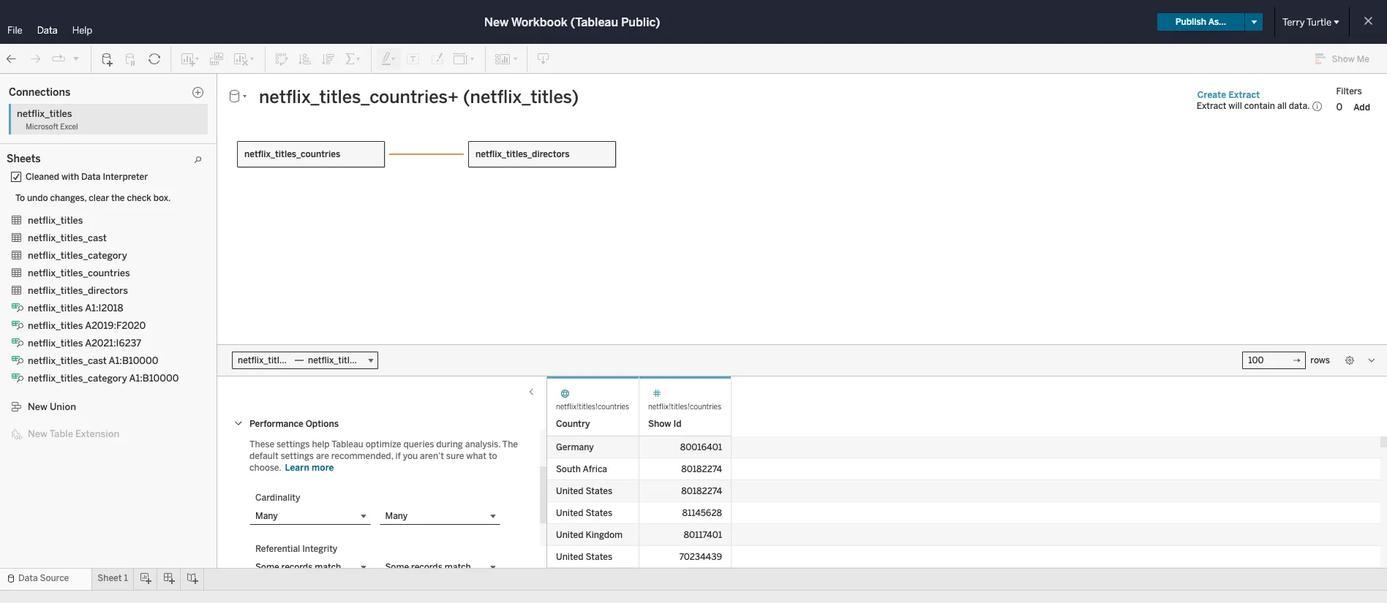 Task type: locate. For each thing, give the bounding box(es) containing it.
0 vertical spatial sheet
[[291, 131, 331, 151]]

(generated) up netflix_titles_cast a1:b10000
[[80, 342, 129, 352]]

a1:b10000 for netflix_titles_category a1:b10000
[[129, 373, 179, 384]]

id for director
[[69, 271, 77, 281]]

3 united states from the top
[[556, 552, 613, 563]]

1 match from the left
[[315, 563, 341, 573]]

many inside many popup button
[[255, 512, 278, 522]]

0 vertical spatial id
[[69, 201, 77, 211]]

match for first some records match dropdown button from the right
[[445, 563, 471, 573]]

4 united from the top
[[556, 552, 584, 563]]

united
[[556, 487, 584, 497], [556, 509, 584, 519], [556, 531, 584, 541], [556, 552, 584, 563]]

match
[[315, 563, 341, 573], [445, 563, 471, 573]]

undo
[[27, 193, 48, 203]]

new left union
[[28, 402, 47, 413]]

data.
[[1289, 101, 1310, 111]]

south
[[556, 465, 581, 475]]

united states up united kingdom
[[556, 509, 613, 519]]

some records match button down integrity
[[250, 559, 371, 577]]

0 horizontal spatial many
[[255, 512, 278, 522]]

1 right 'source' at the left bottom
[[124, 574, 128, 584]]

1 measure from the top
[[37, 310, 72, 320]]

netflix_titles inside netflix_titles microsoft excel
[[17, 108, 72, 119]]

0 vertical spatial settings
[[277, 440, 310, 450]]

1 some from the left
[[255, 563, 279, 573]]

connections
[[9, 86, 70, 98]]

1 80182274 from the top
[[682, 465, 722, 475]]

1 netflix_titles_cast from the top
[[28, 233, 107, 244]]

2 states from the top
[[586, 509, 613, 519]]

performance options button
[[231, 416, 527, 433]]

sure
[[446, 452, 464, 462]]

row group containing germany
[[547, 437, 1381, 604]]

70234439
[[679, 552, 722, 563]]

states down kingdom
[[586, 552, 613, 563]]

optimize
[[366, 440, 401, 450]]

1 vertical spatial measure
[[37, 357, 72, 367]]

0 vertical spatial (generated)
[[73, 326, 122, 337]]

(count) down (netflix!titles!directors)
[[137, 288, 169, 298]]

3 united from the top
[[556, 531, 584, 541]]

queries
[[404, 440, 434, 450]]

2 records from the left
[[411, 563, 443, 573]]

highlight image
[[381, 52, 397, 66]]

changes,
[[50, 193, 87, 203]]

download image
[[536, 52, 551, 66]]

1 row from the top
[[547, 437, 1381, 459]]

measure for measure names
[[37, 310, 72, 320]]

extract down create
[[1197, 101, 1227, 111]]

1 horizontal spatial records
[[411, 563, 443, 573]]

measure
[[37, 310, 72, 320], [37, 357, 72, 367]]

show right netflix!titles!countries country on the left bottom of the page
[[648, 419, 671, 430]]

some records match button down many dropdown button
[[379, 559, 501, 577]]

netflix_titles_category up show id (netflix!titles!directors)
[[28, 250, 127, 261]]

netflix_titles_countries up performance
[[238, 356, 332, 366]]

― netflix_titles_directors
[[295, 356, 401, 366]]

1 vertical spatial 80182274
[[682, 487, 722, 497]]

netflix_titles_countries down to undo changes, clear the check box.
[[44, 218, 137, 228]]

help
[[312, 440, 330, 450]]

netflix_titles up microsoft
[[17, 108, 72, 119]]

6 row from the top
[[547, 547, 1381, 569]]

netflix_titles_category for netflix_titles_category
[[28, 250, 127, 261]]

netflix_titles for netflix_titles
[[28, 215, 83, 226]]

0 vertical spatial new
[[484, 15, 509, 29]]

1 vertical spatial country
[[556, 419, 590, 430]]

1 vertical spatial (generated)
[[80, 342, 129, 352]]

filters
[[1337, 86, 1362, 96]]

learn
[[285, 463, 309, 473]]

united states
[[556, 487, 613, 497], [556, 509, 613, 519], [556, 552, 613, 563]]

many down if
[[385, 512, 408, 522]]

(count) down "box."
[[139, 218, 170, 228]]

0 vertical spatial states
[[586, 487, 613, 497]]

these
[[250, 440, 274, 450]]

(generated) up netflix_titles a2021:i6237
[[73, 326, 122, 337]]

1 horizontal spatial some records match
[[385, 563, 471, 573]]

1 horizontal spatial some
[[385, 563, 409, 573]]

united states down united kingdom
[[556, 552, 613, 563]]

many inside many dropdown button
[[385, 512, 408, 522]]

states for 70234439
[[586, 552, 613, 563]]

referential
[[255, 544, 300, 555]]

1 horizontal spatial sheet 1
[[291, 131, 343, 151]]

80016401
[[680, 443, 722, 453]]

show/hide cards image
[[495, 52, 518, 66]]

netflix_titles_countries down "rows"
[[244, 149, 340, 160]]

extract up will
[[1229, 90, 1260, 100]]

grid
[[547, 377, 1387, 604]]

Search text field
[[4, 127, 100, 144]]

records
[[281, 563, 313, 573], [411, 563, 443, 573]]

size
[[208, 215, 224, 225]]

80182274 up 81145628
[[682, 487, 722, 497]]

2 vertical spatial new
[[28, 429, 47, 440]]

refresh data source image
[[147, 52, 162, 66]]

sheet 1
[[291, 131, 343, 151], [98, 574, 128, 584]]

duplicate image
[[209, 52, 224, 66]]

public)
[[621, 15, 660, 29]]

extract
[[1229, 90, 1260, 100], [1197, 101, 1227, 111]]

united states down the south africa
[[556, 487, 613, 497]]

grid containing country
[[547, 377, 1387, 604]]

sort descending image
[[321, 52, 336, 66]]

netflix_titles down latitude
[[28, 338, 83, 349]]

netflix_titles
[[17, 108, 72, 119], [28, 215, 83, 226], [28, 303, 83, 314], [28, 321, 83, 331], [28, 338, 83, 349]]

id up '80016401'
[[674, 419, 682, 430]]

show labels image
[[406, 52, 421, 66]]

records for first some records match dropdown button from the right
[[411, 563, 443, 573]]

country up germany
[[556, 419, 590, 430]]

1 horizontal spatial match
[[445, 563, 471, 573]]

1 horizontal spatial sheet
[[291, 131, 331, 151]]

netflix_titles_category
[[28, 250, 127, 261], [28, 373, 127, 384]]

0 vertical spatial netflix_titles_category
[[28, 250, 127, 261]]

some down many dropdown button
[[385, 563, 409, 573]]

records down many dropdown button
[[411, 563, 443, 573]]

some records match button
[[250, 559, 371, 577], [379, 559, 501, 577]]

1 united from the top
[[556, 487, 584, 497]]

0 vertical spatial netflix_titles_cast
[[28, 233, 107, 244]]

1 vertical spatial extract
[[1197, 101, 1227, 111]]

2 some records match from the left
[[385, 563, 471, 573]]

(count) for netflix_titles_directors (count)
[[137, 288, 169, 298]]

2 netflix!titles!countries from the left
[[648, 403, 722, 412]]

new left table
[[28, 429, 47, 440]]

new worksheet image
[[180, 52, 201, 66]]

2 vertical spatial united states
[[556, 552, 613, 563]]

1 vertical spatial united states
[[556, 509, 613, 519]]

settings down performance options
[[277, 440, 310, 450]]

80182274 for south africa
[[682, 465, 722, 475]]

match down integrity
[[315, 563, 341, 573]]

measure for measure values
[[37, 357, 72, 367]]

data left 'source' at the left bottom
[[18, 574, 38, 584]]

some records match down many dropdown button
[[385, 563, 471, 573]]

0 vertical spatial country
[[44, 186, 78, 196]]

1 horizontal spatial netflix!titles!countries
[[648, 403, 722, 412]]

cardinality
[[255, 493, 300, 503]]

3 row from the top
[[547, 481, 1381, 503]]

measure up latitude
[[37, 310, 72, 320]]

2 measure from the top
[[37, 357, 72, 367]]

united for 80117401
[[556, 531, 584, 541]]

2 vertical spatial id
[[674, 419, 682, 430]]

new up 'show/hide cards' icon
[[484, 15, 509, 29]]

0 horizontal spatial sheet 1
[[98, 574, 128, 584]]

0 horizontal spatial some records match button
[[250, 559, 371, 577]]

2 united from the top
[[556, 509, 584, 519]]

1 united states from the top
[[556, 487, 613, 497]]

2 netflix_titles_cast from the top
[[28, 356, 107, 367]]

netflix!titles!countries for country
[[556, 403, 629, 412]]

1 netflix_titles_category from the top
[[28, 250, 127, 261]]

pages
[[168, 78, 193, 89]]

None text field
[[253, 86, 1184, 108]]

netflix_titles_category for netflix_titles_category a1:b10000
[[28, 373, 127, 384]]

match down many dropdown button
[[445, 563, 471, 573]]

2 row from the top
[[547, 459, 1381, 481]]

1 horizontal spatial country
[[556, 419, 590, 430]]

0 vertical spatial a1:b10000
[[109, 356, 158, 367]]

sheet
[[291, 131, 331, 151], [98, 574, 122, 584]]

0 horizontal spatial netflix!titles!countries
[[556, 403, 629, 412]]

id for country
[[69, 201, 77, 211]]

a1:b10000 for netflix_titles_cast a1:b10000
[[109, 356, 158, 367]]

new
[[484, 15, 509, 29], [28, 402, 47, 413], [28, 429, 47, 440]]

netflix_titles_cast down the longitude
[[28, 356, 107, 367]]

netflix_titles_cast up "director"
[[28, 233, 107, 244]]

workbook
[[511, 15, 568, 29]]

row
[[547, 437, 1381, 459], [547, 459, 1381, 481], [547, 481, 1381, 503], [547, 503, 1381, 525], [547, 525, 1381, 547], [547, 547, 1381, 569]]

records down referential integrity
[[281, 563, 313, 573]]

sheet 1 right 'source' at the left bottom
[[98, 574, 128, 584]]

latitude
[[37, 326, 71, 337]]

some records match down referential integrity
[[255, 563, 341, 573]]

1 states from the top
[[586, 487, 613, 497]]

sheet right 'source' at the left bottom
[[98, 574, 122, 584]]

(netflix!titles!directors)
[[79, 271, 180, 281]]

0 horizontal spatial some records match
[[255, 563, 341, 573]]

during
[[436, 440, 463, 450]]

―
[[295, 356, 304, 366]]

1 vertical spatial states
[[586, 509, 613, 519]]

netflix!titles!countries country
[[556, 403, 629, 430]]

1 vertical spatial id
[[69, 271, 77, 281]]

80182274
[[682, 465, 722, 475], [682, 487, 722, 497]]

fit image
[[453, 52, 476, 66]]

2 80182274 from the top
[[682, 487, 722, 497]]

new for new table extension
[[28, 429, 47, 440]]

states up kingdom
[[586, 509, 613, 519]]

pause auto updates image
[[124, 52, 138, 66]]

united up united kingdom
[[556, 509, 584, 519]]

netflix_titles_cast
[[28, 233, 107, 244], [28, 356, 107, 367]]

0 horizontal spatial 1
[[124, 574, 128, 584]]

new workbook (tableau public)
[[484, 15, 660, 29]]

0 horizontal spatial match
[[315, 563, 341, 573]]

1 vertical spatial netflix_titles_category
[[28, 373, 127, 384]]

replay animation image up analytics
[[72, 54, 80, 63]]

many button
[[250, 508, 371, 525]]

sheet down "rows"
[[291, 131, 331, 151]]

netflix_titles_countries (count)
[[44, 218, 170, 228]]

1 many from the left
[[255, 512, 278, 522]]

netflix_titles a2019:f2020
[[28, 321, 146, 331]]

netflix_titles up latitude
[[28, 303, 83, 314]]

data up redo image
[[37, 25, 58, 36]]

netflix_titles for netflix_titles a2019:f2020
[[28, 321, 83, 331]]

1 horizontal spatial replay animation image
[[72, 54, 80, 63]]

5 row from the top
[[547, 525, 1381, 547]]

some
[[255, 563, 279, 573], [385, 563, 409, 573]]

names
[[74, 310, 103, 320]]

2 united states from the top
[[556, 509, 613, 519]]

1
[[334, 131, 343, 151], [124, 574, 128, 584]]

0 horizontal spatial sheet
[[98, 574, 122, 584]]

3 states from the top
[[586, 552, 613, 563]]

publish
[[1176, 17, 1207, 27]]

show down "director"
[[44, 271, 67, 281]]

replay animation image right redo image
[[51, 52, 66, 66]]

id left the 'clear'
[[69, 201, 77, 211]]

united down united kingdom
[[556, 552, 584, 563]]

country inside netflix!titles!countries country
[[556, 419, 590, 430]]

netflix_titles_countries
[[244, 149, 340, 160], [37, 171, 133, 181], [44, 218, 137, 228], [28, 268, 130, 279], [238, 356, 332, 366]]

netflix!titles!countries up germany
[[556, 403, 629, 412]]

turtle
[[1307, 16, 1332, 27]]

replay animation image
[[51, 52, 66, 66], [72, 54, 80, 63]]

1 horizontal spatial some records match button
[[379, 559, 501, 577]]

states down africa
[[586, 487, 613, 497]]

a2019:f2020
[[85, 321, 146, 331]]

netflix_titles microsoft excel
[[17, 108, 78, 132]]

1 netflix!titles!countries from the left
[[556, 403, 629, 412]]

more
[[312, 463, 334, 473]]

1 records from the left
[[281, 563, 313, 573]]

2 match from the left
[[445, 563, 471, 573]]

the
[[502, 440, 518, 450]]

many for many dropdown button
[[385, 512, 408, 522]]

format workbook image
[[430, 52, 444, 66]]

2 netflix_titles_category from the top
[[28, 373, 127, 384]]

netflix!titles!countries for show id
[[648, 403, 722, 412]]

many down cardinality
[[255, 512, 278, 522]]

0 vertical spatial (count)
[[139, 218, 170, 228]]

sheet 1 down "rows"
[[291, 131, 343, 151]]

id down "director"
[[69, 271, 77, 281]]

2 some from the left
[[385, 563, 409, 573]]

add
[[1354, 102, 1371, 112]]

0 vertical spatial sheet 1
[[291, 131, 343, 151]]

show inside show me button
[[1332, 54, 1355, 64]]

to undo changes, clear the check box.
[[15, 193, 171, 203]]

if
[[395, 452, 401, 462]]

1 horizontal spatial 1
[[334, 131, 343, 151]]

1 vertical spatial (count)
[[137, 288, 169, 298]]

row group
[[547, 437, 1381, 604]]

0 vertical spatial united states
[[556, 487, 613, 497]]

netflix_titles down show id
[[28, 215, 83, 226]]

default
[[250, 452, 278, 462]]

country
[[44, 186, 78, 196], [556, 419, 590, 430]]

integrity
[[302, 544, 338, 555]]

1 horizontal spatial many
[[385, 512, 408, 522]]

1 down the columns
[[334, 131, 343, 151]]

netflix_titles down measure names
[[28, 321, 83, 331]]

united down south
[[556, 487, 584, 497]]

contain
[[1245, 101, 1275, 111]]

united states for 70234439
[[556, 552, 613, 563]]

1 vertical spatial netflix_titles_cast
[[28, 356, 107, 367]]

show down the cleaned
[[44, 201, 67, 211]]

id inside netflix!titles!countries show id
[[674, 419, 682, 430]]

netflix_titles_category down measure values
[[28, 373, 127, 384]]

1 some records match from the left
[[255, 563, 341, 573]]

box.
[[154, 193, 171, 203]]

(generated) for longitude (generated)
[[80, 342, 129, 352]]

show
[[1332, 54, 1355, 64], [44, 201, 67, 211], [44, 271, 67, 281], [648, 419, 671, 430]]

1 vertical spatial a1:b10000
[[129, 373, 179, 384]]

0 vertical spatial measure
[[37, 310, 72, 320]]

1 vertical spatial settings
[[281, 452, 314, 462]]

netflix_titles_countries+ (netflix_titles)
[[18, 100, 178, 110]]

measure down the longitude
[[37, 357, 72, 367]]

united left kingdom
[[556, 531, 584, 541]]

extension
[[75, 429, 119, 440]]

sheets
[[7, 153, 41, 165]]

2 vertical spatial states
[[586, 552, 613, 563]]

some records match
[[255, 563, 341, 573], [385, 563, 471, 573]]

extract will contain all data.
[[1197, 101, 1310, 111]]

0 horizontal spatial some
[[255, 563, 279, 573]]

show me button
[[1309, 48, 1383, 70]]

netflix_titles for netflix_titles a2021:i6237
[[28, 338, 83, 349]]

a1:i2018
[[85, 303, 123, 314]]

some down referential
[[255, 563, 279, 573]]

80182274 down '80016401'
[[682, 465, 722, 475]]

(generated)
[[73, 326, 122, 337], [80, 342, 129, 352]]

0 vertical spatial extract
[[1229, 90, 1260, 100]]

show left me
[[1332, 54, 1355, 64]]

1 vertical spatial new
[[28, 402, 47, 413]]

netflix!titles!countries up '80016401'
[[648, 403, 722, 412]]

some records match for first some records match dropdown button from the right
[[385, 563, 471, 573]]

0 vertical spatial 80182274
[[682, 465, 722, 475]]

settings up learn
[[281, 452, 314, 462]]

table
[[49, 429, 73, 440]]

row group inside grid
[[547, 437, 1381, 604]]

a1:b10000
[[109, 356, 158, 367], [129, 373, 179, 384]]

netflix_titles_cast for netflix_titles_cast
[[28, 233, 107, 244]]

None text field
[[1243, 352, 1306, 370]]

0 horizontal spatial records
[[281, 563, 313, 573]]

rows
[[1311, 356, 1330, 366]]

country up show id
[[44, 186, 78, 196]]

2 many from the left
[[385, 512, 408, 522]]



Task type: describe. For each thing, give the bounding box(es) containing it.
many button
[[379, 508, 501, 525]]

add button
[[1347, 100, 1377, 115]]

0 horizontal spatial extract
[[1197, 101, 1227, 111]]

(netflix_titles)
[[120, 100, 178, 110]]

united states for 80182274
[[556, 487, 613, 497]]

records for second some records match dropdown button from right
[[281, 563, 313, 573]]

data source
[[18, 574, 69, 584]]

1 vertical spatial 1
[[124, 574, 128, 584]]

measure names
[[37, 310, 103, 320]]

terry
[[1283, 16, 1305, 27]]

netflix_titles_directors (count)
[[44, 288, 169, 298]]

choose.
[[250, 463, 281, 473]]

some for second some records match dropdown button from right
[[255, 563, 279, 573]]

as...
[[1209, 17, 1226, 27]]

analytics
[[68, 78, 109, 89]]

states for 81145628
[[586, 509, 613, 519]]

0 horizontal spatial replay animation image
[[51, 52, 66, 66]]

sort ascending image
[[298, 52, 312, 66]]

0
[[1337, 101, 1343, 112]]

new table extension
[[28, 429, 119, 440]]

the
[[111, 193, 125, 203]]

excel
[[60, 123, 78, 132]]

show for show me
[[1332, 54, 1355, 64]]

create
[[1198, 90, 1227, 100]]

match for second some records match dropdown button from right
[[315, 563, 341, 573]]

file
[[7, 25, 22, 36]]

what
[[466, 452, 487, 462]]

new for new union
[[28, 402, 47, 413]]

show inside netflix!titles!countries show id
[[648, 419, 671, 430]]

with
[[61, 172, 79, 182]]

columns
[[303, 78, 340, 89]]

kingdom
[[586, 531, 623, 541]]

values
[[74, 357, 101, 367]]

1 some records match button from the left
[[250, 559, 371, 577]]

cleaned
[[26, 172, 59, 182]]

create extract link
[[1197, 89, 1261, 101]]

0 vertical spatial 1
[[334, 131, 343, 151]]

referential integrity
[[255, 544, 338, 555]]

2 some records match button from the left
[[379, 559, 501, 577]]

netflix_titles_countries up to undo changes, clear the check box.
[[37, 171, 133, 181]]

0 horizontal spatial country
[[44, 186, 78, 196]]

longitude (generated)
[[37, 342, 129, 352]]

netflix_titles a2021:i6237
[[28, 338, 141, 349]]

will
[[1229, 101, 1242, 111]]

81145628
[[682, 509, 722, 519]]

netflix_titles_countries+
[[18, 100, 118, 110]]

are
[[316, 452, 329, 462]]

row containing germany
[[547, 437, 1381, 459]]

marks
[[168, 154, 194, 165]]

show for show id
[[44, 201, 67, 211]]

some for first some records match dropdown button from the right
[[385, 563, 409, 573]]

rows
[[303, 103, 325, 113]]

to
[[15, 193, 25, 203]]

collapse image
[[134, 80, 143, 89]]

netflix_titles for netflix_titles a1:i2018
[[28, 303, 83, 314]]

help
[[72, 25, 92, 36]]

options
[[306, 419, 339, 430]]

1 horizontal spatial extract
[[1229, 90, 1260, 100]]

tooltip
[[203, 256, 229, 266]]

show id
[[44, 201, 77, 211]]

1 vertical spatial sheet
[[98, 574, 122, 584]]

clear sheet image
[[233, 52, 256, 66]]

many for many popup button
[[255, 512, 278, 522]]

recommended,
[[331, 452, 393, 462]]

united for 70234439
[[556, 552, 584, 563]]

clear
[[89, 193, 109, 203]]

united kingdom
[[556, 531, 623, 541]]

new for new workbook (tableau public)
[[484, 15, 509, 29]]

show for show id (netflix!titles!directors)
[[44, 271, 67, 281]]

united states for 81145628
[[556, 509, 613, 519]]

create extract
[[1198, 90, 1260, 100]]

check
[[127, 193, 151, 203]]

row containing united kingdom
[[547, 525, 1381, 547]]

(generated) for latitude (generated)
[[73, 326, 122, 337]]

tableau
[[332, 440, 364, 450]]

80182274 for united states
[[682, 487, 722, 497]]

data right with
[[81, 172, 101, 182]]

4 row from the top
[[547, 503, 1381, 525]]

new union
[[28, 402, 76, 413]]

new data source image
[[100, 52, 115, 66]]

performance
[[250, 419, 304, 430]]

longitude
[[37, 342, 78, 352]]

germany
[[556, 443, 594, 453]]

learn more
[[285, 463, 334, 473]]

(count) for netflix_titles_countries (count)
[[139, 218, 170, 228]]

1 vertical spatial sheet 1
[[98, 574, 128, 584]]

measure values
[[37, 357, 101, 367]]

redo image
[[28, 52, 42, 66]]

swap rows and columns image
[[274, 52, 289, 66]]

united for 80182274
[[556, 487, 584, 497]]

netflix!titles!countries show id
[[648, 403, 722, 430]]

source
[[40, 574, 69, 584]]

aren't
[[420, 452, 444, 462]]

totals image
[[345, 52, 362, 66]]

africa
[[583, 465, 607, 475]]

row containing south africa
[[547, 459, 1381, 481]]

tables
[[13, 153, 42, 164]]

(tableau
[[571, 15, 618, 29]]

netflix_titles_cast a1:b10000
[[28, 356, 158, 367]]

cleaned with data interpreter
[[26, 172, 148, 182]]

netflix_titles_countries down "director"
[[28, 268, 130, 279]]

80117401
[[684, 531, 722, 541]]

united for 81145628
[[556, 509, 584, 519]]

show me
[[1332, 54, 1370, 64]]

some records match for second some records match dropdown button from right
[[255, 563, 341, 573]]

to
[[489, 452, 497, 462]]

me
[[1357, 54, 1370, 64]]

a2021:i6237
[[85, 338, 141, 349]]

netflix_titles_category a1:b10000
[[28, 373, 179, 384]]

terry turtle
[[1283, 16, 1332, 27]]

interpreter
[[103, 172, 148, 182]]

all
[[1278, 101, 1287, 111]]

netflix_titles for netflix_titles microsoft excel
[[17, 108, 72, 119]]

performance options
[[250, 419, 339, 430]]

states for 80182274
[[586, 487, 613, 497]]

netflix_titles a1:i2018
[[28, 303, 123, 314]]

undo image
[[4, 52, 19, 66]]

netflix_titles_cast for netflix_titles_cast a1:b10000
[[28, 356, 107, 367]]

data down 'undo' image
[[9, 78, 30, 89]]



Task type: vqa. For each thing, say whether or not it's contained in the screenshot.


